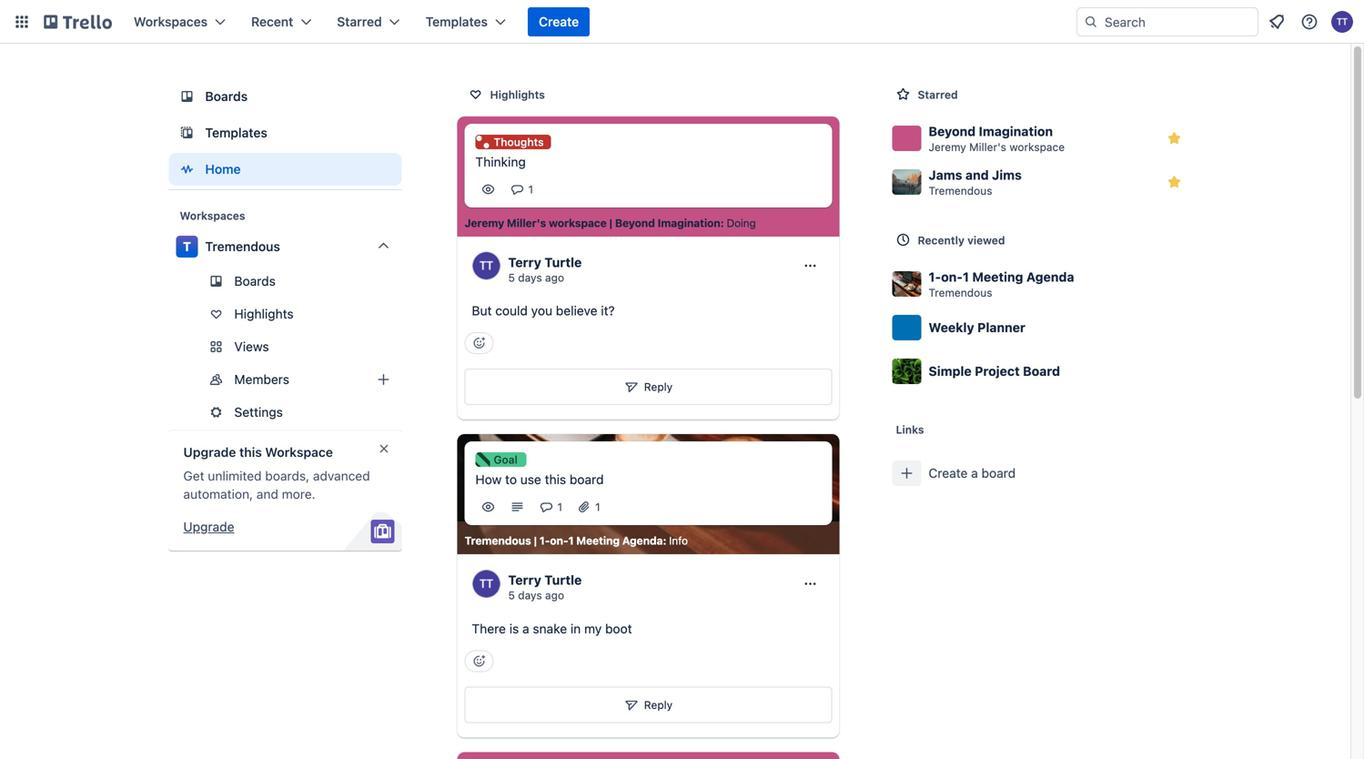 Task type: describe. For each thing, give the bounding box(es) containing it.
0 horizontal spatial beyond
[[615, 217, 655, 229]]

simple
[[929, 364, 972, 379]]

template board image
[[176, 122, 198, 144]]

highlights link
[[169, 300, 402, 329]]

0 horizontal spatial on-
[[550, 535, 569, 547]]

1 inside '1-on-1 meeting agenda tremendous'
[[963, 270, 970, 285]]

boards for templates
[[205, 89, 248, 104]]

unlimited
[[208, 468, 262, 483]]

you
[[531, 303, 553, 318]]

0 notifications image
[[1266, 11, 1288, 33]]

ago for snake
[[545, 589, 565, 602]]

members link
[[169, 365, 402, 394]]

jeremy miller's workspace | beyond imagination : doing
[[465, 217, 756, 229]]

recently
[[918, 234, 965, 247]]

there is a snake in my boot
[[472, 621, 632, 636]]

automation,
[[183, 487, 253, 502]]

5 for is
[[509, 589, 515, 602]]

board image
[[176, 86, 198, 107]]

1 horizontal spatial |
[[610, 217, 613, 229]]

settings
[[234, 405, 283, 420]]

1 down goal how to use this board
[[569, 535, 574, 547]]

0 horizontal spatial jeremy
[[465, 217, 504, 229]]

ago for believe
[[545, 271, 565, 284]]

planner
[[978, 320, 1026, 335]]

0 horizontal spatial workspace
[[549, 217, 607, 229]]

recently viewed
[[918, 234, 1006, 247]]

how
[[476, 472, 502, 487]]

beyond imagination jeremy miller's workspace
[[929, 124, 1065, 153]]

more.
[[282, 487, 316, 502]]

1 up 1-on-1 meeting agenda link
[[596, 501, 601, 514]]

create a board
[[929, 466, 1016, 481]]

turtle for believe
[[545, 255, 582, 270]]

0 horizontal spatial :
[[663, 535, 667, 547]]

terry for is
[[509, 573, 542, 588]]

and inside upgrade this workspace get unlimited boards, advanced automation, and more.
[[257, 487, 278, 502]]

add image
[[373, 369, 395, 391]]

1 vertical spatial starred
[[918, 88, 958, 101]]

boot
[[605, 621, 632, 636]]

templates button
[[415, 7, 517, 36]]

this inside goal how to use this board
[[545, 472, 566, 487]]

terry turtle 5 days ago for snake
[[509, 573, 582, 602]]

t
[[183, 239, 191, 254]]

jams
[[929, 168, 963, 183]]

color: green, title: "goal" element
[[476, 453, 527, 467]]

info
[[669, 535, 688, 547]]

thoughts thinking
[[476, 136, 544, 169]]

terry for could
[[509, 255, 542, 270]]

1-on-1 meeting agenda link
[[540, 534, 663, 548]]

beyond imagination link
[[615, 216, 721, 230]]

1-on-1 meeting agenda tremendous
[[929, 270, 1075, 299]]

create a board button
[[885, 452, 1197, 495]]

thoughts
[[494, 136, 544, 148]]

use
[[521, 472, 542, 487]]

reply button for but could you believe it?
[[465, 369, 833, 405]]

board
[[1023, 364, 1061, 379]]

goal
[[494, 454, 518, 466]]

home
[[205, 162, 241, 177]]

reply for there is a snake in my boot
[[644, 699, 673, 711]]

boards,
[[265, 468, 310, 483]]

starred button
[[326, 7, 411, 36]]

turtle for snake
[[545, 573, 582, 588]]

members
[[234, 372, 290, 387]]

weekly planner link
[[885, 306, 1197, 350]]

tremendous right t
[[205, 239, 280, 254]]

0 horizontal spatial |
[[534, 535, 537, 547]]

0 horizontal spatial templates
[[205, 125, 268, 140]]

boards for highlights
[[234, 274, 276, 289]]

links
[[896, 423, 925, 436]]

this inside upgrade this workspace get unlimited boards, advanced automation, and more.
[[239, 445, 262, 460]]

1- inside '1-on-1 meeting agenda tremendous'
[[929, 270, 942, 285]]

recent
[[251, 14, 293, 29]]

weekly planner
[[929, 320, 1026, 335]]

doing
[[727, 217, 756, 229]]

board inside goal how to use this board
[[570, 472, 604, 487]]

get
[[183, 468, 204, 483]]

workspaces inside workspaces popup button
[[134, 14, 208, 29]]

viewed
[[968, 234, 1006, 247]]

home link
[[169, 153, 402, 186]]

upgrade for upgrade
[[183, 519, 234, 534]]

create for create
[[539, 14, 579, 29]]

thinking
[[476, 154, 526, 169]]

days for a
[[518, 589, 542, 602]]



Task type: locate. For each thing, give the bounding box(es) containing it.
agenda left info
[[623, 535, 663, 547]]

boards up highlights link
[[234, 274, 276, 289]]

this right use on the left bottom
[[545, 472, 566, 487]]

workspaces
[[134, 14, 208, 29], [180, 209, 245, 222]]

5 for could
[[509, 271, 515, 284]]

agenda
[[1027, 270, 1075, 285], [623, 535, 663, 547]]

on- down the recently viewed
[[942, 270, 963, 285]]

1 down the recently viewed
[[963, 270, 970, 285]]

and inside jams and jims tremendous
[[966, 168, 989, 183]]

meeting
[[973, 270, 1024, 285], [577, 535, 620, 547]]

boards right board image
[[205, 89, 248, 104]]

0 vertical spatial |
[[610, 217, 613, 229]]

1 vertical spatial 1-
[[540, 535, 550, 547]]

1 vertical spatial days
[[518, 589, 542, 602]]

1 horizontal spatial highlights
[[490, 88, 545, 101]]

jims
[[992, 168, 1022, 183]]

terry turtle 5 days ago
[[509, 255, 582, 284], [509, 573, 582, 602]]

reply button
[[465, 369, 833, 405], [465, 687, 833, 723]]

0 horizontal spatial imagination
[[658, 217, 721, 229]]

2 terry turtle 5 days ago from the top
[[509, 573, 582, 602]]

imagination left doing at the top of the page
[[658, 217, 721, 229]]

color: bold red, title: "thoughts" element
[[476, 135, 551, 149]]

1 up tremendous | 1-on-1 meeting agenda : info
[[558, 501, 563, 514]]

reply button down the boot
[[465, 687, 833, 723]]

agenda inside '1-on-1 meeting agenda tremendous'
[[1027, 270, 1075, 285]]

0 vertical spatial this
[[239, 445, 262, 460]]

1 vertical spatial upgrade
[[183, 519, 234, 534]]

search image
[[1084, 15, 1099, 29]]

my
[[585, 621, 602, 636]]

terry turtle 5 days ago up but could you believe it?
[[509, 255, 582, 284]]

boards link
[[169, 80, 402, 113], [169, 267, 402, 296]]

meeting left info
[[577, 535, 620, 547]]

5 up could
[[509, 271, 515, 284]]

terry turtle 5 days ago up snake in the left of the page
[[509, 573, 582, 602]]

5
[[509, 271, 515, 284], [509, 589, 515, 602]]

1 horizontal spatial starred
[[918, 88, 958, 101]]

upgrade down 'automation,' in the bottom of the page
[[183, 519, 234, 534]]

upgrade up get at the left bottom
[[183, 445, 236, 460]]

days
[[518, 271, 542, 284], [518, 589, 542, 602]]

tremendous up the 'weekly'
[[929, 286, 993, 299]]

templates link
[[169, 117, 402, 149]]

meeting down the viewed
[[973, 270, 1024, 285]]

|
[[610, 217, 613, 229], [534, 535, 537, 547]]

workspaces button
[[123, 7, 237, 36]]

1 vertical spatial 5
[[509, 589, 515, 602]]

beyond
[[929, 124, 976, 139], [615, 217, 655, 229]]

1 horizontal spatial :
[[721, 217, 724, 229]]

days up is
[[518, 589, 542, 602]]

1 horizontal spatial workspace
[[1010, 141, 1065, 153]]

1 vertical spatial terry turtle 5 days ago
[[509, 573, 582, 602]]

0 vertical spatial miller's
[[970, 141, 1007, 153]]

0 vertical spatial workspaces
[[134, 14, 208, 29]]

2 upgrade from the top
[[183, 519, 234, 534]]

1
[[529, 183, 534, 196], [963, 270, 970, 285], [558, 501, 563, 514], [596, 501, 601, 514], [569, 535, 574, 547]]

2 turtle from the top
[[545, 573, 582, 588]]

0 vertical spatial 1-
[[929, 270, 942, 285]]

1 vertical spatial agenda
[[623, 535, 663, 547]]

upgrade this workspace get unlimited boards, advanced automation, and more.
[[183, 445, 370, 502]]

boards
[[205, 89, 248, 104], [234, 274, 276, 289]]

starred inside dropdown button
[[337, 14, 382, 29]]

reply button down the it?
[[465, 369, 833, 405]]

boards link for templates
[[169, 80, 402, 113]]

weekly
[[929, 320, 975, 335]]

1 horizontal spatial create
[[929, 466, 968, 481]]

5 up is
[[509, 589, 515, 602]]

this
[[239, 445, 262, 460], [545, 472, 566, 487]]

could
[[496, 303, 528, 318]]

1 horizontal spatial meeting
[[973, 270, 1024, 285]]

back to home image
[[44, 7, 112, 36]]

0 vertical spatial turtle
[[545, 255, 582, 270]]

upgrade
[[183, 445, 236, 460], [183, 519, 234, 534]]

boards link for highlights
[[169, 267, 402, 296]]

1 horizontal spatial board
[[982, 466, 1016, 481]]

2 ago from the top
[[545, 589, 565, 602]]

terry up is
[[509, 573, 542, 588]]

0 horizontal spatial agenda
[[623, 535, 663, 547]]

2 reply button from the top
[[465, 687, 833, 723]]

upgrade button
[[183, 518, 234, 536]]

a
[[972, 466, 979, 481], [523, 621, 530, 636]]

add reaction image
[[465, 650, 494, 672]]

meeting inside '1-on-1 meeting agenda tremendous'
[[973, 270, 1024, 285]]

1 vertical spatial |
[[534, 535, 537, 547]]

1 vertical spatial a
[[523, 621, 530, 636]]

1 vertical spatial workspaces
[[180, 209, 245, 222]]

0 vertical spatial jeremy
[[929, 141, 967, 153]]

starred
[[337, 14, 382, 29], [918, 88, 958, 101]]

jeremy
[[929, 141, 967, 153], [465, 217, 504, 229]]

views
[[234, 339, 269, 354]]

jeremy down thinking in the top of the page
[[465, 217, 504, 229]]

views link
[[169, 332, 402, 361]]

ago up but could you believe it?
[[545, 271, 565, 284]]

1 vertical spatial :
[[663, 535, 667, 547]]

workspace up believe
[[549, 217, 607, 229]]

settings link
[[169, 398, 402, 427]]

1 horizontal spatial and
[[966, 168, 989, 183]]

1 turtle from the top
[[545, 255, 582, 270]]

0 vertical spatial reply button
[[465, 369, 833, 405]]

simple project board
[[929, 364, 1061, 379]]

0 vertical spatial and
[[966, 168, 989, 183]]

believe
[[556, 303, 598, 318]]

is
[[510, 621, 519, 636]]

templates inside "dropdown button"
[[426, 14, 488, 29]]

2 days from the top
[[518, 589, 542, 602]]

create
[[539, 14, 579, 29], [929, 466, 968, 481]]

on- inside '1-on-1 meeting agenda tremendous'
[[942, 270, 963, 285]]

days for you
[[518, 271, 542, 284]]

1 boards link from the top
[[169, 80, 402, 113]]

2 5 from the top
[[509, 589, 515, 602]]

starred up the beyond imagination jeremy miller's workspace
[[918, 88, 958, 101]]

1 days from the top
[[518, 271, 542, 284]]

1 vertical spatial turtle
[[545, 573, 582, 588]]

this up unlimited
[[239, 445, 262, 460]]

tremendous down jams
[[929, 184, 993, 197]]

highlights up thoughts
[[490, 88, 545, 101]]

0 vertical spatial terry turtle 5 days ago
[[509, 255, 582, 284]]

1 horizontal spatial beyond
[[929, 124, 976, 139]]

| left beyond imagination 'link'
[[610, 217, 613, 229]]

click to unstar jams and jims. it will be removed from your starred list. image
[[1166, 173, 1184, 191]]

snake
[[533, 621, 567, 636]]

1- down use on the left bottom
[[540, 535, 550, 547]]

0 horizontal spatial board
[[570, 472, 604, 487]]

days up you
[[518, 271, 542, 284]]

1 vertical spatial beyond
[[615, 217, 655, 229]]

1 horizontal spatial templates
[[426, 14, 488, 29]]

1 ago from the top
[[545, 271, 565, 284]]

reply button for there is a snake in my boot
[[465, 687, 833, 723]]

2 boards link from the top
[[169, 267, 402, 296]]

0 horizontal spatial highlights
[[234, 306, 294, 321]]

1 reply button from the top
[[465, 369, 833, 405]]

create button
[[528, 7, 590, 36]]

terry up could
[[509, 255, 542, 270]]

1 horizontal spatial a
[[972, 466, 979, 481]]

on-
[[942, 270, 963, 285], [550, 535, 569, 547]]

1 horizontal spatial miller's
[[970, 141, 1007, 153]]

it?
[[601, 303, 615, 318]]

jams and jims tremendous
[[929, 168, 1022, 197]]

templates up home
[[205, 125, 268, 140]]

1 terry from the top
[[509, 255, 542, 270]]

2 reply from the top
[[644, 699, 673, 711]]

1 vertical spatial boards link
[[169, 267, 402, 296]]

0 vertical spatial imagination
[[979, 124, 1053, 139]]

0 vertical spatial highlights
[[490, 88, 545, 101]]

0 horizontal spatial miller's
[[507, 217, 546, 229]]

: left doing at the top of the page
[[721, 217, 724, 229]]

1 horizontal spatial imagination
[[979, 124, 1053, 139]]

templates right starred dropdown button
[[426, 14, 488, 29]]

1 horizontal spatial on-
[[942, 270, 963, 285]]

turtle up believe
[[545, 255, 582, 270]]

0 horizontal spatial meeting
[[577, 535, 620, 547]]

0 vertical spatial templates
[[426, 14, 488, 29]]

but could you believe it?
[[472, 303, 615, 318]]

: left info
[[663, 535, 667, 547]]

0 vertical spatial agenda
[[1027, 270, 1075, 285]]

beyond inside the beyond imagination jeremy miller's workspace
[[929, 124, 976, 139]]

1 vertical spatial jeremy
[[465, 217, 504, 229]]

1 vertical spatial templates
[[205, 125, 268, 140]]

1 vertical spatial miller's
[[507, 217, 546, 229]]

workspaces up t
[[180, 209, 245, 222]]

0 vertical spatial boards
[[205, 89, 248, 104]]

board
[[982, 466, 1016, 481], [570, 472, 604, 487]]

tremendous inside '1-on-1 meeting agenda tremendous'
[[929, 286, 993, 299]]

0 horizontal spatial 1-
[[540, 535, 550, 547]]

in
[[571, 621, 581, 636]]

create inside button
[[539, 14, 579, 29]]

and down boards,
[[257, 487, 278, 502]]

tremendous
[[929, 184, 993, 197], [205, 239, 280, 254], [929, 286, 993, 299], [465, 535, 531, 547]]

0 horizontal spatial this
[[239, 445, 262, 460]]

simple project board link
[[885, 350, 1197, 393]]

home image
[[176, 158, 198, 180]]

workspaces up board image
[[134, 14, 208, 29]]

0 vertical spatial starred
[[337, 14, 382, 29]]

imagination
[[979, 124, 1053, 139], [658, 217, 721, 229]]

reply
[[644, 381, 673, 393], [644, 699, 673, 711]]

project
[[975, 364, 1020, 379]]

templates
[[426, 14, 488, 29], [205, 125, 268, 140]]

highlights
[[490, 88, 545, 101], [234, 306, 294, 321]]

0 vertical spatial create
[[539, 14, 579, 29]]

ago
[[545, 271, 565, 284], [545, 589, 565, 602]]

0 vertical spatial upgrade
[[183, 445, 236, 460]]

imagination inside the beyond imagination jeremy miller's workspace
[[979, 124, 1053, 139]]

upgrade for upgrade this workspace get unlimited boards, advanced automation, and more.
[[183, 445, 236, 460]]

1 upgrade from the top
[[183, 445, 236, 460]]

1 vertical spatial on-
[[550, 535, 569, 547]]

| down use on the left bottom
[[534, 535, 537, 547]]

1 horizontal spatial 1-
[[929, 270, 942, 285]]

boards link up highlights link
[[169, 267, 402, 296]]

:
[[721, 217, 724, 229], [663, 535, 667, 547]]

1 vertical spatial and
[[257, 487, 278, 502]]

on- down goal how to use this board
[[550, 535, 569, 547]]

1 vertical spatial reply
[[644, 699, 673, 711]]

miller's inside the beyond imagination jeremy miller's workspace
[[970, 141, 1007, 153]]

starred right recent popup button
[[337, 14, 382, 29]]

1 vertical spatial this
[[545, 472, 566, 487]]

terry turtle (terryturtle) image
[[1332, 11, 1354, 33]]

reply for but could you believe it?
[[644, 381, 673, 393]]

0 vertical spatial workspace
[[1010, 141, 1065, 153]]

and left jims
[[966, 168, 989, 183]]

1 vertical spatial reply button
[[465, 687, 833, 723]]

tremendous down the how on the bottom left of the page
[[465, 535, 531, 547]]

0 horizontal spatial a
[[523, 621, 530, 636]]

and
[[966, 168, 989, 183], [257, 487, 278, 502]]

1-
[[929, 270, 942, 285], [540, 535, 550, 547]]

miller's
[[970, 141, 1007, 153], [507, 217, 546, 229]]

1 vertical spatial ago
[[545, 589, 565, 602]]

add reaction image
[[465, 332, 494, 354]]

upgrade inside upgrade this workspace get unlimited boards, advanced automation, and more.
[[183, 445, 236, 460]]

jeremy up jams
[[929, 141, 967, 153]]

0 vertical spatial terry
[[509, 255, 542, 270]]

1 horizontal spatial agenda
[[1027, 270, 1075, 285]]

goal how to use this board
[[476, 454, 604, 487]]

0 vertical spatial ago
[[545, 271, 565, 284]]

terry turtle 5 days ago for believe
[[509, 255, 582, 284]]

click to unstar beyond imagination. it will be removed from your starred list. image
[[1166, 129, 1184, 147]]

tremendous | 1-on-1 meeting agenda : info
[[465, 535, 688, 547]]

tremendous inside jams and jims tremendous
[[929, 184, 993, 197]]

1 vertical spatial workspace
[[549, 217, 607, 229]]

1 reply from the top
[[644, 381, 673, 393]]

workspace
[[265, 445, 333, 460]]

1 down thoughts thinking
[[529, 183, 534, 196]]

0 horizontal spatial and
[[257, 487, 278, 502]]

2 terry from the top
[[509, 573, 542, 588]]

1 vertical spatial boards
[[234, 274, 276, 289]]

terry
[[509, 255, 542, 270], [509, 573, 542, 588]]

1 terry turtle 5 days ago from the top
[[509, 255, 582, 284]]

turtle
[[545, 255, 582, 270], [545, 573, 582, 588]]

but
[[472, 303, 492, 318]]

0 vertical spatial a
[[972, 466, 979, 481]]

0 vertical spatial meeting
[[973, 270, 1024, 285]]

advanced
[[313, 468, 370, 483]]

0 vertical spatial reply
[[644, 381, 673, 393]]

workspace
[[1010, 141, 1065, 153], [549, 217, 607, 229]]

0 vertical spatial beyond
[[929, 124, 976, 139]]

0 vertical spatial 5
[[509, 271, 515, 284]]

miller's up jims
[[970, 141, 1007, 153]]

a inside "button"
[[972, 466, 979, 481]]

boards link up templates link
[[169, 80, 402, 113]]

1 horizontal spatial this
[[545, 472, 566, 487]]

there
[[472, 621, 506, 636]]

turtle down tremendous | 1-on-1 meeting agenda : info
[[545, 573, 582, 588]]

open information menu image
[[1301, 13, 1319, 31]]

create inside "button"
[[929, 466, 968, 481]]

1 5 from the top
[[509, 271, 515, 284]]

workspace inside the beyond imagination jeremy miller's workspace
[[1010, 141, 1065, 153]]

primary element
[[0, 0, 1365, 44]]

workspace up jims
[[1010, 141, 1065, 153]]

1- down recently at right top
[[929, 270, 942, 285]]

1 vertical spatial create
[[929, 466, 968, 481]]

agenda up weekly planner link
[[1027, 270, 1075, 285]]

1 vertical spatial meeting
[[577, 535, 620, 547]]

0 horizontal spatial create
[[539, 14, 579, 29]]

recent button
[[240, 7, 323, 36]]

to
[[505, 472, 517, 487]]

1 vertical spatial imagination
[[658, 217, 721, 229]]

1 vertical spatial terry
[[509, 573, 542, 588]]

0 vertical spatial boards link
[[169, 80, 402, 113]]

1 horizontal spatial jeremy
[[929, 141, 967, 153]]

miller's down thinking in the top of the page
[[507, 217, 546, 229]]

highlights up views
[[234, 306, 294, 321]]

board inside "button"
[[982, 466, 1016, 481]]

1 vertical spatial highlights
[[234, 306, 294, 321]]

0 horizontal spatial starred
[[337, 14, 382, 29]]

Search field
[[1099, 8, 1258, 36]]

create for create a board
[[929, 466, 968, 481]]

jeremy inside the beyond imagination jeremy miller's workspace
[[929, 141, 967, 153]]

ago up there is a snake in my boot
[[545, 589, 565, 602]]

imagination up jims
[[979, 124, 1053, 139]]

0 vertical spatial :
[[721, 217, 724, 229]]

0 vertical spatial on-
[[942, 270, 963, 285]]

0 vertical spatial days
[[518, 271, 542, 284]]



Task type: vqa. For each thing, say whether or not it's contained in the screenshot.
There Is A Snake In My Boot
yes



